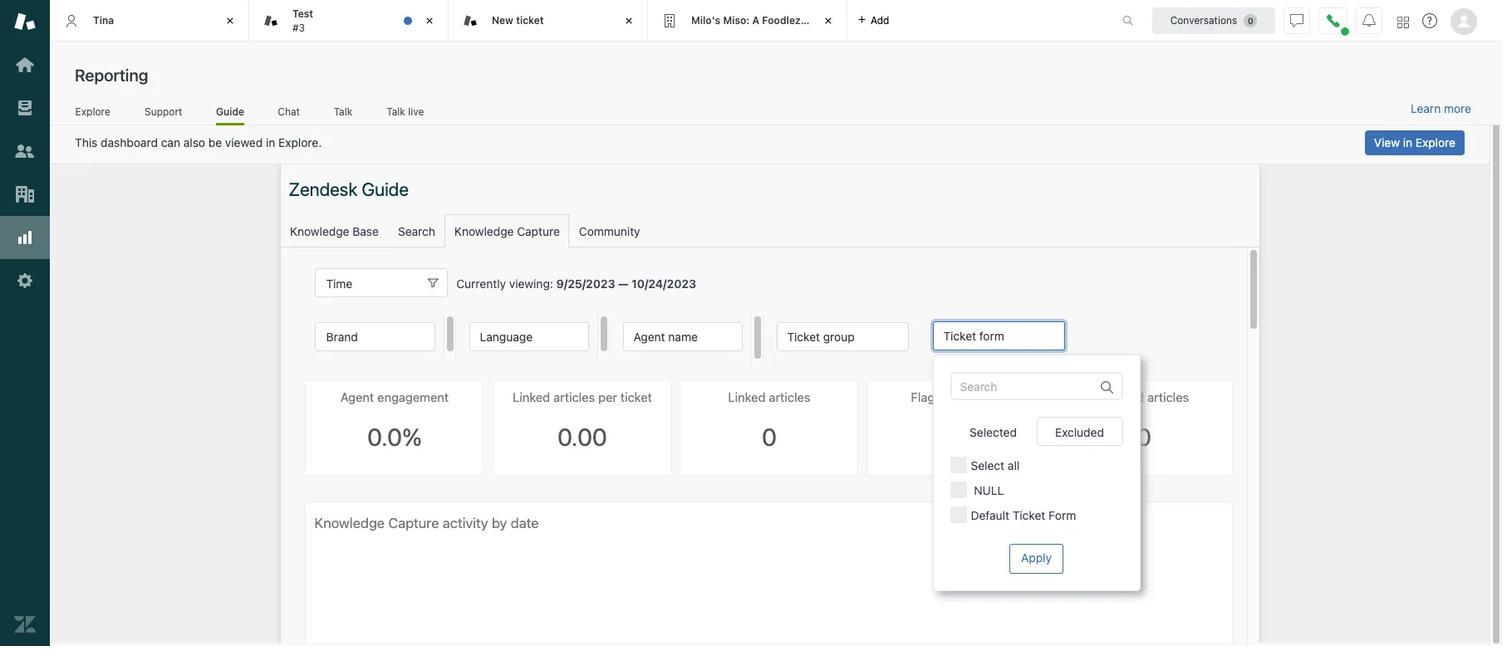 Task type: vqa. For each thing, say whether or not it's contained in the screenshot.
leftmost Close image
yes



Task type: describe. For each thing, give the bounding box(es) containing it.
talk for talk live
[[387, 105, 406, 118]]

1 in from the left
[[266, 135, 275, 150]]

conversations button
[[1153, 7, 1276, 34]]

tabs tab list
[[50, 0, 1106, 42]]

test
[[293, 8, 313, 20]]

reporting image
[[14, 227, 36, 249]]

support link
[[144, 105, 183, 123]]

chat link
[[278, 105, 300, 123]]

also
[[184, 135, 205, 150]]

tina tab
[[50, 0, 249, 42]]

a
[[753, 14, 760, 26]]

milo's
[[692, 14, 721, 26]]

milo's miso: a foodlez subsidiary tab
[[648, 0, 856, 42]]

new ticket tab
[[449, 0, 648, 42]]

#3
[[293, 21, 305, 34]]

add
[[871, 14, 890, 26]]

view in explore button
[[1366, 131, 1465, 155]]

this
[[75, 135, 98, 150]]

view
[[1375, 135, 1401, 150]]

new ticket
[[492, 14, 544, 26]]

close image
[[820, 12, 837, 29]]

learn
[[1411, 101, 1442, 116]]

organizations image
[[14, 184, 36, 205]]

reporting
[[75, 66, 148, 85]]

talk link
[[334, 105, 353, 123]]

close image for tina
[[222, 12, 239, 29]]

customers image
[[14, 140, 36, 162]]

dashboard
[[101, 135, 158, 150]]

test #3
[[293, 8, 313, 34]]

be
[[208, 135, 222, 150]]

explore inside button
[[1416, 135, 1456, 150]]

guide link
[[216, 105, 244, 126]]

foodlez
[[762, 14, 801, 26]]

views image
[[14, 97, 36, 119]]

admin image
[[14, 270, 36, 292]]

viewed
[[225, 135, 263, 150]]

add button
[[848, 0, 900, 41]]

close image inside tab
[[421, 12, 438, 29]]



Task type: locate. For each thing, give the bounding box(es) containing it.
2 in from the left
[[1404, 135, 1413, 150]]

close image
[[222, 12, 239, 29], [421, 12, 438, 29], [621, 12, 638, 29]]

0 vertical spatial explore
[[75, 105, 110, 118]]

talk live link
[[386, 105, 425, 123]]

0 horizontal spatial in
[[266, 135, 275, 150]]

2 horizontal spatial close image
[[621, 12, 638, 29]]

in right viewed
[[266, 135, 275, 150]]

close image left new
[[421, 12, 438, 29]]

explore link
[[75, 105, 111, 123]]

miso:
[[724, 14, 750, 26]]

in inside button
[[1404, 135, 1413, 150]]

conversations
[[1171, 14, 1238, 26]]

1 vertical spatial explore
[[1416, 135, 1456, 150]]

close image for new ticket
[[621, 12, 638, 29]]

view in explore
[[1375, 135, 1456, 150]]

close image left the milo's on the left top of page
[[621, 12, 638, 29]]

close image inside new ticket tab
[[621, 12, 638, 29]]

get help image
[[1423, 13, 1438, 28]]

tab
[[249, 0, 449, 42]]

tab containing test
[[249, 0, 449, 42]]

zendesk support image
[[14, 11, 36, 32]]

learn more
[[1411, 101, 1472, 116]]

chat
[[278, 105, 300, 118]]

explore up this
[[75, 105, 110, 118]]

1 horizontal spatial talk
[[387, 105, 406, 118]]

live
[[408, 105, 424, 118]]

explore.
[[279, 135, 322, 150]]

zendesk products image
[[1398, 16, 1410, 28]]

0 horizontal spatial explore
[[75, 105, 110, 118]]

2 close image from the left
[[421, 12, 438, 29]]

more
[[1445, 101, 1472, 116]]

2 talk from the left
[[387, 105, 406, 118]]

can
[[161, 135, 180, 150]]

milo's miso: a foodlez subsidiary
[[692, 14, 856, 26]]

tina
[[93, 14, 114, 26]]

explore down learn more link
[[1416, 135, 1456, 150]]

talk for talk
[[334, 105, 353, 118]]

learn more link
[[1411, 101, 1472, 116]]

close image inside tina tab
[[222, 12, 239, 29]]

support
[[145, 105, 182, 118]]

button displays agent's chat status as invisible. image
[[1291, 14, 1304, 27]]

subsidiary
[[804, 14, 856, 26]]

0 horizontal spatial talk
[[334, 105, 353, 118]]

zendesk image
[[14, 614, 36, 636]]

main element
[[0, 0, 50, 647]]

talk left live
[[387, 105, 406, 118]]

guide
[[216, 105, 244, 118]]

close image left #3
[[222, 12, 239, 29]]

1 horizontal spatial in
[[1404, 135, 1413, 150]]

1 horizontal spatial close image
[[421, 12, 438, 29]]

talk
[[334, 105, 353, 118], [387, 105, 406, 118]]

this dashboard can also be viewed in explore.
[[75, 135, 322, 150]]

1 talk from the left
[[334, 105, 353, 118]]

talk right chat
[[334, 105, 353, 118]]

get started image
[[14, 54, 36, 76]]

1 horizontal spatial explore
[[1416, 135, 1456, 150]]

1 close image from the left
[[222, 12, 239, 29]]

0 horizontal spatial close image
[[222, 12, 239, 29]]

notifications image
[[1363, 14, 1377, 27]]

new
[[492, 14, 514, 26]]

3 close image from the left
[[621, 12, 638, 29]]

talk live
[[387, 105, 424, 118]]

in
[[266, 135, 275, 150], [1404, 135, 1413, 150]]

explore
[[75, 105, 110, 118], [1416, 135, 1456, 150]]

in right view
[[1404, 135, 1413, 150]]

ticket
[[516, 14, 544, 26]]



